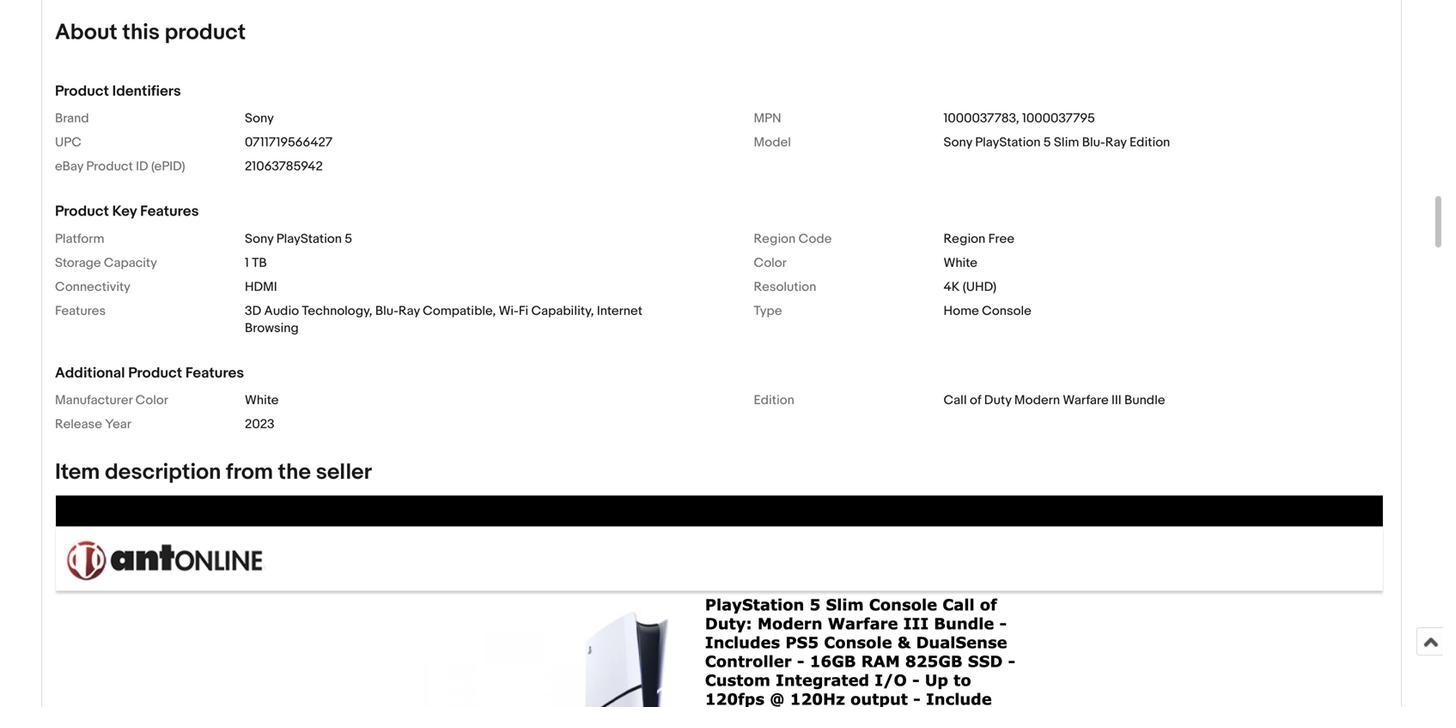 Task type: describe. For each thing, give the bounding box(es) containing it.
sony for sony playstation 5
[[245, 231, 274, 247]]

compatible,
[[423, 303, 496, 319]]

release
[[55, 417, 102, 433]]

(epid)
[[151, 159, 185, 174]]

release year
[[55, 417, 131, 433]]

2023
[[245, 417, 275, 433]]

0 vertical spatial blu-
[[1082, 135, 1105, 150]]

the
[[278, 460, 311, 486]]

ebay product id (epid)
[[55, 159, 185, 174]]

product identifiers
[[55, 82, 181, 100]]

3d audio technology, blu-ray compatible, wi-fi capability, internet browsing
[[245, 303, 643, 336]]

product left id
[[86, 159, 133, 174]]

sony playstation 5
[[245, 231, 352, 247]]

playstation for sony playstation 5 slim blu-ray edition
[[975, 135, 1041, 150]]

duty
[[984, 393, 1012, 408]]

home console
[[944, 303, 1032, 319]]

wi-
[[499, 303, 519, 319]]

capability,
[[531, 303, 594, 319]]

free
[[988, 231, 1015, 247]]

0 horizontal spatial color
[[135, 393, 168, 408]]

upc
[[55, 135, 81, 150]]

1
[[245, 255, 249, 271]]

item
[[55, 460, 100, 486]]

seller
[[316, 460, 372, 486]]

technology,
[[302, 303, 372, 319]]

brand
[[55, 111, 89, 126]]

sony playstation 5 slim blu-ray edition
[[944, 135, 1170, 150]]

0 vertical spatial ray
[[1105, 135, 1127, 150]]

product up platform
[[55, 203, 109, 221]]

model
[[754, 135, 791, 150]]

5 for sony playstation 5
[[345, 231, 352, 247]]

connectivity
[[55, 279, 130, 295]]

internet
[[597, 303, 643, 319]]

slim
[[1054, 135, 1079, 150]]

ebay
[[55, 159, 83, 174]]

additional
[[55, 364, 125, 383]]

1 tb
[[245, 255, 267, 271]]

21063785942
[[245, 159, 323, 174]]

about
[[55, 19, 117, 46]]

product
[[165, 19, 246, 46]]

playstation for sony playstation 5
[[276, 231, 342, 247]]

fi
[[519, 303, 528, 319]]

this
[[122, 19, 160, 46]]

region free
[[944, 231, 1015, 247]]

1 vertical spatial edition
[[754, 393, 795, 408]]

mpn
[[754, 111, 781, 126]]

0 vertical spatial color
[[754, 255, 787, 271]]



Task type: locate. For each thing, give the bounding box(es) containing it.
white up 2023
[[245, 393, 279, 408]]

0 vertical spatial sony
[[245, 111, 274, 126]]

0 horizontal spatial 5
[[345, 231, 352, 247]]

edition
[[1130, 135, 1170, 150], [754, 393, 795, 408]]

warfare
[[1063, 393, 1109, 408]]

color
[[754, 255, 787, 271], [135, 393, 168, 408]]

bundle
[[1125, 393, 1165, 408]]

identifiers
[[112, 82, 181, 100]]

blu-
[[1082, 135, 1105, 150], [375, 303, 399, 319]]

0 horizontal spatial region
[[754, 231, 796, 247]]

1 horizontal spatial color
[[754, 255, 787, 271]]

0 vertical spatial edition
[[1130, 135, 1170, 150]]

4k
[[944, 279, 960, 295]]

tb
[[252, 255, 267, 271]]

of
[[970, 393, 981, 408]]

blu- right the technology,
[[375, 303, 399, 319]]

0 horizontal spatial blu-
[[375, 303, 399, 319]]

additional product features
[[55, 364, 244, 383]]

audio
[[264, 303, 299, 319]]

about this product
[[55, 19, 246, 46]]

sony up "tb"
[[245, 231, 274, 247]]

manufacturer color
[[55, 393, 168, 408]]

3d
[[245, 303, 261, 319]]

type
[[754, 303, 782, 319]]

0 horizontal spatial edition
[[754, 393, 795, 408]]

white
[[944, 255, 978, 271], [245, 393, 279, 408]]

item description from the seller
[[55, 460, 372, 486]]

key
[[112, 203, 137, 221]]

browsing
[[245, 321, 299, 336]]

1 horizontal spatial playstation
[[975, 135, 1041, 150]]

from
[[226, 460, 273, 486]]

1 vertical spatial white
[[245, 393, 279, 408]]

0 vertical spatial features
[[140, 203, 199, 221]]

blu- inside 3d audio technology, blu-ray compatible, wi-fi capability, internet browsing
[[375, 303, 399, 319]]

0 horizontal spatial white
[[245, 393, 279, 408]]

1 vertical spatial color
[[135, 393, 168, 408]]

features for product key features
[[140, 203, 199, 221]]

sony for sony playstation 5 slim blu-ray edition
[[944, 135, 972, 150]]

product
[[55, 82, 109, 100], [86, 159, 133, 174], [55, 203, 109, 221], [128, 364, 182, 383]]

2 region from the left
[[944, 231, 986, 247]]

1 horizontal spatial blu-
[[1082, 135, 1105, 150]]

product key features
[[55, 203, 199, 221]]

ray
[[1105, 135, 1127, 150], [399, 303, 420, 319]]

playstation
[[975, 135, 1041, 150], [276, 231, 342, 247]]

1 horizontal spatial region
[[944, 231, 986, 247]]

1000037795
[[1022, 111, 1095, 126]]

playstation up hdmi
[[276, 231, 342, 247]]

0 vertical spatial 5
[[1044, 135, 1051, 150]]

home
[[944, 303, 979, 319]]

region for region free
[[944, 231, 986, 247]]

product up brand
[[55, 82, 109, 100]]

ray inside 3d audio technology, blu-ray compatible, wi-fi capability, internet browsing
[[399, 303, 420, 319]]

white for color
[[944, 255, 978, 271]]

0711719566427
[[245, 135, 333, 150]]

2 vertical spatial sony
[[245, 231, 274, 247]]

iii
[[1112, 393, 1122, 408]]

1 region from the left
[[754, 231, 796, 247]]

1 vertical spatial playstation
[[276, 231, 342, 247]]

4k (uhd)
[[944, 279, 997, 295]]

5 left slim
[[1044, 135, 1051, 150]]

hdmi
[[245, 279, 277, 295]]

id
[[136, 159, 148, 174]]

1 horizontal spatial white
[[944, 255, 978, 271]]

5 up the technology,
[[345, 231, 352, 247]]

region left free
[[944, 231, 986, 247]]

5
[[1044, 135, 1051, 150], [345, 231, 352, 247]]

white for manufacturer color
[[245, 393, 279, 408]]

ray right slim
[[1105, 135, 1127, 150]]

features
[[140, 203, 199, 221], [55, 303, 106, 319], [185, 364, 244, 383]]

product up manufacturer color at the bottom left of page
[[128, 364, 182, 383]]

blu- right slim
[[1082, 135, 1105, 150]]

1 vertical spatial sony
[[944, 135, 972, 150]]

color up resolution
[[754, 255, 787, 271]]

manufacturer
[[55, 393, 133, 408]]

1000037783,
[[944, 111, 1019, 126]]

storage capacity
[[55, 255, 157, 271]]

region for region code
[[754, 231, 796, 247]]

color down additional product features
[[135, 393, 168, 408]]

console
[[982, 303, 1032, 319]]

1 horizontal spatial edition
[[1130, 135, 1170, 150]]

0 horizontal spatial playstation
[[276, 231, 342, 247]]

storage
[[55, 255, 101, 271]]

region left code
[[754, 231, 796, 247]]

1 horizontal spatial ray
[[1105, 135, 1127, 150]]

sony for sony
[[245, 111, 274, 126]]

(uhd)
[[963, 279, 997, 295]]

0 vertical spatial playstation
[[975, 135, 1041, 150]]

2 vertical spatial features
[[185, 364, 244, 383]]

5 for sony playstation 5 slim blu-ray edition
[[1044, 135, 1051, 150]]

features for additional product features
[[185, 364, 244, 383]]

modern
[[1014, 393, 1060, 408]]

0 vertical spatial white
[[944, 255, 978, 271]]

description
[[105, 460, 221, 486]]

1 vertical spatial blu-
[[375, 303, 399, 319]]

year
[[105, 417, 131, 433]]

call
[[944, 393, 967, 408]]

capacity
[[104, 255, 157, 271]]

1 vertical spatial 5
[[345, 231, 352, 247]]

1 vertical spatial features
[[55, 303, 106, 319]]

code
[[799, 231, 832, 247]]

sony down '1000037783,'
[[944, 135, 972, 150]]

resolution
[[754, 279, 816, 295]]

0 horizontal spatial ray
[[399, 303, 420, 319]]

sony
[[245, 111, 274, 126], [944, 135, 972, 150], [245, 231, 274, 247]]

ray left compatible,
[[399, 303, 420, 319]]

region code
[[754, 231, 832, 247]]

sony up 0711719566427
[[245, 111, 274, 126]]

1000037783, 1000037795
[[944, 111, 1095, 126]]

call of duty modern warfare iii bundle
[[944, 393, 1165, 408]]

region
[[754, 231, 796, 247], [944, 231, 986, 247]]

white up 4k
[[944, 255, 978, 271]]

1 horizontal spatial 5
[[1044, 135, 1051, 150]]

1 vertical spatial ray
[[399, 303, 420, 319]]

platform
[[55, 231, 104, 247]]

playstation down 1000037783, 1000037795 on the right top of page
[[975, 135, 1041, 150]]



Task type: vqa. For each thing, say whether or not it's contained in the screenshot.


